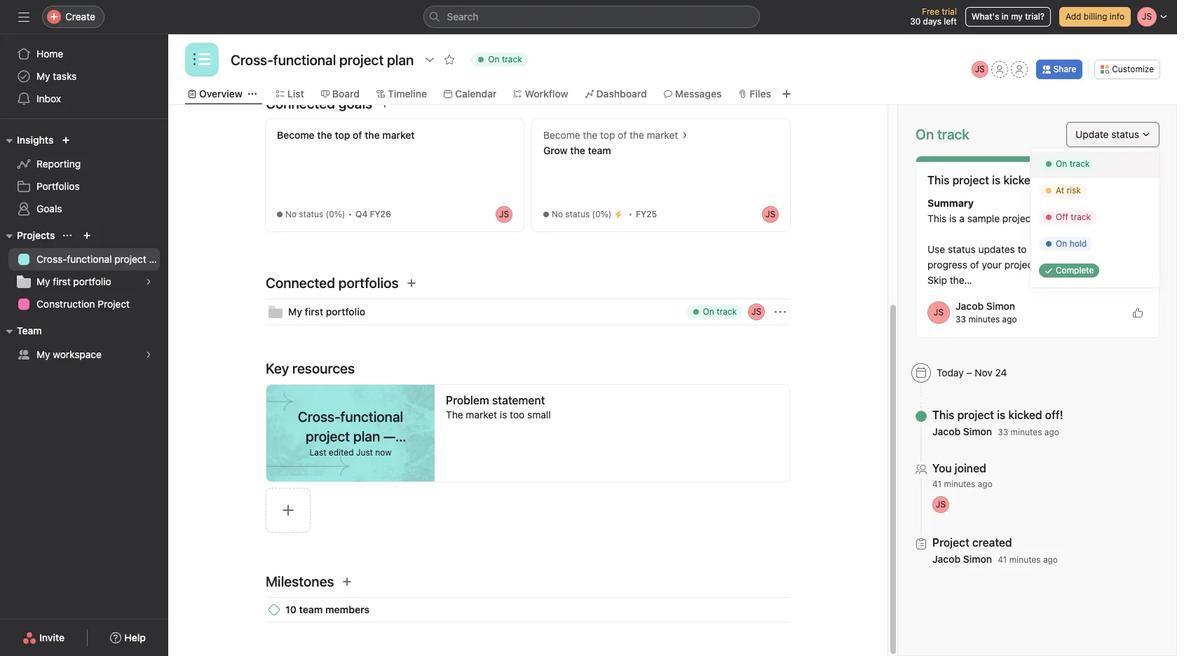 Task type: vqa. For each thing, say whether or not it's contained in the screenshot.
10
yes



Task type: locate. For each thing, give the bounding box(es) containing it.
on track
[[488, 54, 522, 64], [1056, 158, 1090, 169], [703, 306, 737, 317]]

the up teammates.
[[1093, 243, 1108, 255]]

2 horizontal spatial market
[[647, 129, 678, 141]]

2 vertical spatial simon
[[963, 553, 992, 565]]

add milestone image
[[341, 576, 352, 587]]

small
[[527, 409, 551, 421]]

1 vertical spatial jacob simon link
[[932, 426, 992, 437]]

minutes
[[968, 314, 1000, 325], [1011, 427, 1042, 437], [944, 479, 975, 489], [1009, 555, 1041, 565]]

1 horizontal spatial become
[[543, 129, 580, 141]]

1 horizontal spatial js button
[[971, 61, 988, 78]]

upload attachment image
[[266, 488, 311, 533]]

minutes down you joined 'button'
[[944, 479, 975, 489]]

0 horizontal spatial become the top of the market
[[277, 129, 415, 141]]

tab actions image
[[248, 90, 256, 98]]

41 down project created in the right of the page
[[998, 555, 1007, 565]]

my for my tasks link
[[36, 70, 50, 82]]

0 horizontal spatial portfolio
[[73, 276, 111, 287]]

my left tasks
[[36, 70, 50, 82]]

1 horizontal spatial top
[[600, 129, 615, 141]]

project up see details, my first portfolio image
[[114, 253, 146, 265]]

your
[[982, 259, 1002, 271], [1061, 259, 1081, 271]]

portfolio
[[73, 276, 111, 287], [326, 306, 365, 318]]

this project is kicked off! jacob simon 33 minutes ago
[[932, 409, 1063, 437]]

cross- up last
[[298, 409, 340, 425]]

0 vertical spatial simon
[[986, 300, 1015, 312]]

2 no status (0%) from the left
[[552, 209, 612, 219]]

nov
[[975, 367, 993, 379]]

0 vertical spatial my first portfolio
[[36, 276, 111, 287]]

become the top of the market up grow the team
[[543, 129, 678, 141]]

project inside use status updates to communicate the progress of your project with your teammates. skip the…
[[1004, 259, 1036, 271]]

0 horizontal spatial 33
[[956, 314, 966, 325]]

41 inside "project created jacob simon 41 minutes ago"
[[998, 555, 1007, 565]]

add to portfolio image
[[406, 278, 417, 289]]

connected goals
[[266, 95, 372, 111]]

plan inside cross-functional project plan — project brief
[[353, 428, 380, 444]]

0 horizontal spatial 41
[[932, 479, 942, 489]]

ago inside "project created jacob simon 41 minutes ago"
[[1043, 555, 1058, 565]]

jacob inside this project is kicked off! jacob simon 33 minutes ago
[[932, 426, 961, 437]]

status inside use status updates to communicate the progress of your project with your teammates. skip the…
[[948, 243, 976, 255]]

workspace
[[53, 348, 102, 360]]

jacob down project created in the right of the page
[[932, 553, 961, 565]]

track inside 'menu item'
[[1070, 158, 1090, 169]]

plan up just
[[353, 428, 380, 444]]

jacob inside jacob simon 33 minutes ago
[[956, 300, 984, 312]]

1 horizontal spatial in
[[1102, 212, 1110, 224]]

2 horizontal spatial of
[[970, 259, 979, 271]]

create button
[[42, 6, 104, 28]]

functional inside cross-functional project plan — project brief
[[340, 409, 403, 425]]

my inside global element
[[36, 70, 50, 82]]

kicked off!
[[1003, 174, 1058, 186]]

the down dashboard
[[630, 129, 644, 141]]

1 horizontal spatial no
[[552, 209, 563, 219]]

workflow
[[525, 88, 568, 100]]

0 vertical spatial on track
[[488, 54, 522, 64]]

0 horizontal spatial no status (0%)
[[285, 209, 345, 219]]

project
[[952, 174, 989, 186], [1002, 212, 1034, 224], [114, 253, 146, 265], [1004, 259, 1036, 271], [957, 409, 994, 421], [306, 428, 350, 444]]

1 vertical spatial 33
[[998, 427, 1008, 437]]

0 vertical spatial in
[[1002, 11, 1009, 22]]

on track up calendar
[[488, 54, 522, 64]]

key resources
[[266, 360, 355, 376]]

1 horizontal spatial become the top of the market
[[543, 129, 678, 141]]

top
[[335, 129, 350, 141], [600, 129, 615, 141]]

0 vertical spatial first
[[53, 276, 71, 287]]

0 horizontal spatial plan
[[149, 253, 168, 265]]

on track inside popup button
[[488, 54, 522, 64]]

0 vertical spatial plan
[[149, 253, 168, 265]]

0 horizontal spatial cross-
[[36, 253, 67, 265]]

track up "workflow" link
[[502, 54, 522, 64]]

update status
[[1076, 128, 1139, 140]]

track inside popup button
[[502, 54, 522, 64]]

first inside "projects" element
[[53, 276, 71, 287]]

1 horizontal spatial plan
[[353, 428, 380, 444]]

jacob simon link inside latest status update element
[[956, 300, 1015, 312]]

track right the off
[[1071, 212, 1091, 222]]

on track
[[916, 126, 969, 142]]

on inside popup button
[[488, 54, 500, 64]]

0 horizontal spatial no
[[285, 209, 297, 219]]

minutes down project created in the right of the page
[[1009, 555, 1041, 565]]

hide sidebar image
[[18, 11, 29, 22]]

invite
[[39, 632, 65, 644]]

41
[[932, 479, 942, 489], [998, 555, 1007, 565]]

this down today
[[932, 409, 955, 421]]

my inside "projects" element
[[36, 276, 50, 287]]

in inside button
[[1002, 11, 1009, 22]]

update status button
[[1066, 122, 1160, 147]]

is left too in the left bottom of the page
[[500, 409, 507, 421]]

in left 'asana.' on the right top
[[1102, 212, 1110, 224]]

portfolio down 'connected portfolios'
[[326, 306, 365, 318]]

1 horizontal spatial no status (0%)
[[552, 209, 612, 219]]

on hold
[[1056, 238, 1087, 249]]

status up progress
[[948, 243, 976, 255]]

top up grow the team
[[600, 129, 615, 141]]

your down "communicate"
[[1061, 259, 1081, 271]]

on track up risk
[[1056, 158, 1090, 169]]

inbox
[[36, 93, 61, 104]]

js button left actions image
[[748, 304, 765, 320]]

js button down what's
[[971, 61, 988, 78]]

is left kicked
[[997, 409, 1006, 421]]

33 down "the…" at top
[[956, 314, 966, 325]]

timeline
[[388, 88, 427, 100]]

is left kicked off!
[[992, 174, 1001, 186]]

days
[[923, 16, 941, 27]]

grow
[[543, 144, 568, 156]]

2 vertical spatial this
[[932, 409, 955, 421]]

the inside use status updates to communicate the progress of your project with your teammates. skip the…
[[1093, 243, 1108, 255]]

1 horizontal spatial my first portfolio
[[288, 306, 365, 318]]

minutes inside "project created jacob simon 41 minutes ago"
[[1009, 555, 1041, 565]]

2 vertical spatial jacob simon link
[[932, 553, 992, 565]]

0 vertical spatial this
[[927, 174, 950, 186]]

functional inside cross-functional project plan link
[[67, 253, 112, 265]]

cross- inside cross-functional project plan — project brief
[[298, 409, 340, 425]]

1 horizontal spatial (0%)
[[592, 209, 612, 219]]

project down to at the top
[[1004, 259, 1036, 271]]

become up the grow
[[543, 129, 580, 141]]

1 horizontal spatial your
[[1061, 259, 1081, 271]]

0 horizontal spatial top
[[335, 129, 350, 141]]

of down board
[[353, 129, 362, 141]]

add billing info
[[1066, 11, 1124, 22]]

33 down this project is kicked off! 'button'
[[998, 427, 1008, 437]]

my first portfolio down 'connected portfolios'
[[288, 306, 365, 318]]

market down problem
[[466, 409, 497, 421]]

billing
[[1084, 11, 1107, 22]]

1 horizontal spatial 33
[[998, 427, 1008, 437]]

team down become the top of the market link
[[588, 144, 611, 156]]

no
[[285, 209, 297, 219], [552, 209, 563, 219]]

milestones
[[266, 573, 334, 590]]

1 vertical spatial first
[[305, 306, 323, 318]]

1 vertical spatial in
[[1102, 212, 1110, 224]]

0 horizontal spatial on track
[[488, 54, 522, 64]]

overview
[[199, 88, 242, 100]]

2 your from the left
[[1061, 259, 1081, 271]]

project inside this project is kicked off! jacob simon 33 minutes ago
[[957, 409, 994, 421]]

project up last
[[306, 428, 350, 444]]

portfolio inside "projects" element
[[73, 276, 111, 287]]

0 horizontal spatial in
[[1002, 11, 1009, 22]]

portfolio down cross-functional project plan link
[[73, 276, 111, 287]]

on track left actions image
[[703, 306, 737, 317]]

1 horizontal spatial market
[[466, 409, 497, 421]]

a
[[959, 212, 965, 224]]

1 horizontal spatial cross-
[[298, 409, 340, 425]]

functional for cross-functional project plan — project brief
[[340, 409, 403, 425]]

0 vertical spatial cross-
[[36, 253, 67, 265]]

ago
[[1002, 314, 1017, 325], [1044, 427, 1059, 437], [978, 479, 993, 489], [1043, 555, 1058, 565]]

summary
[[927, 197, 974, 209]]

2 • from the left
[[628, 209, 632, 219]]

41 down you
[[932, 479, 942, 489]]

update
[[1076, 128, 1109, 140]]

41 inside the you joined 41 minutes ago
[[932, 479, 942, 489]]

with
[[1039, 259, 1058, 271]]

become the top of the market down board
[[277, 129, 415, 141]]

global element
[[0, 34, 168, 118]]

kicked
[[1008, 409, 1042, 421]]

jacob up you
[[932, 426, 961, 437]]

–
[[966, 367, 972, 379]]

the
[[317, 129, 332, 141], [365, 129, 380, 141], [583, 129, 597, 141], [630, 129, 644, 141], [570, 144, 585, 156], [1093, 243, 1108, 255]]

jacob simon link down "the…" at top
[[956, 300, 1015, 312]]

0 horizontal spatial •
[[348, 209, 352, 219]]

0 vertical spatial jacob simon link
[[956, 300, 1015, 312]]

1 vertical spatial cross-
[[298, 409, 340, 425]]

edited
[[329, 447, 354, 458]]

plan inside "projects" element
[[149, 253, 168, 265]]

33 inside this project is kicked off! jacob simon 33 minutes ago
[[998, 427, 1008, 437]]

messages link
[[664, 86, 722, 102]]

(0%) left • fy25
[[592, 209, 612, 219]]

no status (0%) left q4
[[285, 209, 345, 219]]

progress
[[927, 259, 967, 271]]

1 horizontal spatial functional
[[340, 409, 403, 425]]

top down connected goals
[[335, 129, 350, 141]]

jacob down "the…" at top
[[956, 300, 984, 312]]

•
[[348, 209, 352, 219], [628, 209, 632, 219]]

construction project
[[36, 298, 130, 310]]

plan
[[149, 253, 168, 265], [353, 428, 380, 444]]

• fy25
[[628, 209, 657, 219]]

track up risk
[[1070, 158, 1090, 169]]

functional up "—"
[[340, 409, 403, 425]]

in left my
[[1002, 11, 1009, 22]]

my first portfolio
[[36, 276, 111, 287], [288, 306, 365, 318]]

jacob simon link
[[956, 300, 1015, 312], [932, 426, 992, 437], [932, 553, 992, 565]]

jacob simon link up you joined 'button'
[[932, 426, 992, 437]]

• left q4
[[348, 209, 352, 219]]

1 vertical spatial functional
[[340, 409, 403, 425]]

0 vertical spatial portfolio
[[73, 276, 111, 287]]

my first portfolio up construction
[[36, 276, 111, 287]]

show options, current sort, top image
[[63, 231, 72, 240]]

1 vertical spatial my first portfolio
[[288, 306, 365, 318]]

1 vertical spatial 41
[[998, 555, 1007, 565]]

js
[[975, 64, 985, 74], [499, 209, 509, 219], [766, 209, 775, 219], [751, 306, 761, 317], [934, 307, 944, 318], [936, 499, 946, 510]]

simon down use status updates to communicate the progress of your project with your teammates. skip the…
[[986, 300, 1015, 312]]

q4 fy26 button
[[352, 208, 409, 222]]

simon down project created in the right of the page
[[963, 553, 992, 565]]

1 vertical spatial plan
[[353, 428, 380, 444]]

the down add goal image
[[365, 129, 380, 141]]

2 become from the left
[[543, 129, 580, 141]]

of up "the…" at top
[[970, 259, 979, 271]]

1 horizontal spatial 41
[[998, 555, 1007, 565]]

project down today – nov 24 on the bottom right of page
[[957, 409, 994, 421]]

1 horizontal spatial •
[[628, 209, 632, 219]]

2 vertical spatial jacob
[[932, 553, 961, 565]]

this up summary
[[927, 174, 950, 186]]

1 vertical spatial simon
[[963, 426, 992, 437]]

minutes down "the…" at top
[[968, 314, 1000, 325]]

jacob simon link down project created in the right of the page
[[932, 553, 992, 565]]

board link
[[321, 86, 360, 102]]

1 horizontal spatial on track
[[703, 306, 737, 317]]

1 vertical spatial portfolio
[[326, 306, 365, 318]]

the
[[446, 409, 463, 421]]

0 horizontal spatial js button
[[748, 304, 765, 320]]

last
[[309, 447, 326, 458]]

my down team
[[36, 348, 50, 360]]

become down connected goals
[[277, 129, 315, 141]]

• for • q4 fy26
[[348, 209, 352, 219]]

plan up see details, my first portfolio image
[[149, 253, 168, 265]]

q4
[[356, 209, 368, 219]]

1 your from the left
[[982, 259, 1002, 271]]

None text field
[[227, 47, 417, 72]]

minutes down kicked
[[1011, 427, 1042, 437]]

today
[[937, 367, 964, 379]]

2 horizontal spatial on track
[[1056, 158, 1090, 169]]

ago inside this project is kicked off! jacob simon 33 minutes ago
[[1044, 427, 1059, 437]]

customize button
[[1095, 60, 1160, 79]]

0 horizontal spatial my first portfolio
[[36, 276, 111, 287]]

problem
[[446, 394, 489, 407]]

0 horizontal spatial your
[[982, 259, 1002, 271]]

my
[[1011, 11, 1023, 22]]

0 vertical spatial 41
[[932, 479, 942, 489]]

my for my workspace link
[[36, 348, 50, 360]]

use status updates to communicate the progress of your project with your teammates. skip the…
[[927, 243, 1139, 286]]

team
[[588, 144, 611, 156], [299, 604, 323, 616]]

of down dashboard
[[618, 129, 627, 141]]

home link
[[8, 43, 160, 65]]

last edited just now
[[309, 447, 392, 458]]

my inside teams element
[[36, 348, 50, 360]]

simon inside "project created jacob simon 41 minutes ago"
[[963, 553, 992, 565]]

cross- down the show options, current sort, top icon
[[36, 253, 67, 265]]

1 vertical spatial jacob
[[932, 426, 961, 437]]

1 horizontal spatial portfolio
[[326, 306, 365, 318]]

no status (0%) left • fy25
[[552, 209, 612, 219]]

cross- inside "projects" element
[[36, 253, 67, 265]]

0 horizontal spatial become
[[277, 129, 315, 141]]

calendar
[[455, 88, 497, 100]]

on
[[488, 54, 500, 64], [1056, 158, 1067, 169], [1056, 238, 1067, 249], [703, 306, 714, 317]]

0 horizontal spatial functional
[[67, 253, 112, 265]]

add
[[1066, 11, 1081, 22]]

invite button
[[13, 625, 74, 651]]

(0%)
[[326, 209, 345, 219], [592, 209, 612, 219]]

market down add goal image
[[382, 129, 415, 141]]

projects element
[[0, 223, 168, 318]]

1 vertical spatial on track
[[1056, 158, 1090, 169]]

your down updates
[[982, 259, 1002, 271]]

status down grow the team
[[565, 209, 590, 219]]

1 • from the left
[[348, 209, 352, 219]]

0 vertical spatial functional
[[67, 253, 112, 265]]

1 horizontal spatial team
[[588, 144, 611, 156]]

0 horizontal spatial (0%)
[[326, 209, 345, 219]]

simon
[[986, 300, 1015, 312], [963, 426, 992, 437], [963, 553, 992, 565]]

simon down this project is kicked off! 'button'
[[963, 426, 992, 437]]

• left fy25
[[628, 209, 632, 219]]

share button
[[1036, 60, 1083, 79]]

my up construction
[[36, 276, 50, 287]]

new project or portfolio image
[[83, 231, 91, 240]]

market down messages link at the top of the page
[[647, 129, 678, 141]]

of
[[353, 129, 362, 141], [618, 129, 627, 141], [970, 259, 979, 271]]

in inside latest status update element
[[1102, 212, 1110, 224]]

first down 'connected portfolios'
[[305, 306, 323, 318]]

2 top from the left
[[600, 129, 615, 141]]

this down summary
[[927, 212, 947, 224]]

top inside become the top of the market link
[[600, 129, 615, 141]]

1 vertical spatial this
[[927, 212, 947, 224]]

trial?
[[1025, 11, 1045, 22]]

• q4 fy26
[[348, 209, 391, 219]]

status right update
[[1111, 128, 1139, 140]]

0 vertical spatial team
[[588, 144, 611, 156]]

this
[[927, 174, 950, 186], [927, 212, 947, 224], [932, 409, 955, 421]]

team right 10
[[299, 604, 323, 616]]

1 vertical spatial team
[[299, 604, 323, 616]]

0 vertical spatial 33
[[956, 314, 966, 325]]

project inside cross-functional project plan link
[[114, 253, 146, 265]]

joined
[[955, 462, 986, 475]]

list image
[[193, 51, 210, 68]]

problem statement the market is too small
[[446, 394, 551, 421]]

1 (0%) from the left
[[326, 209, 345, 219]]

(0%) left q4
[[326, 209, 345, 219]]

functional up "my first portfolio" link
[[67, 253, 112, 265]]

functional for cross-functional project plan
[[67, 253, 112, 265]]

my down 'connected portfolios'
[[288, 306, 302, 318]]

ago inside jacob simon 33 minutes ago
[[1002, 314, 1017, 325]]

cross-
[[36, 253, 67, 265], [298, 409, 340, 425]]

first up construction
[[53, 276, 71, 287]]

market
[[382, 129, 415, 141], [647, 129, 678, 141], [466, 409, 497, 421]]

0 horizontal spatial of
[[353, 129, 362, 141]]

0 horizontal spatial first
[[53, 276, 71, 287]]

0 vertical spatial jacob
[[956, 300, 984, 312]]



Task type: describe. For each thing, give the bounding box(es) containing it.
projects
[[17, 229, 55, 241]]

what's in my trial? button
[[965, 7, 1051, 27]]

plan for cross-functional project plan
[[149, 253, 168, 265]]

this project is kicked off!
[[927, 174, 1058, 186]]

risk
[[1067, 185, 1081, 196]]

add billing info button
[[1059, 7, 1131, 27]]

create
[[65, 11, 95, 22]]

this is a sample project status update in asana.
[[927, 212, 1143, 224]]

30
[[910, 16, 921, 27]]

board
[[332, 88, 360, 100]]

home
[[36, 48, 63, 60]]

goals
[[36, 203, 62, 215]]

this for this is a sample project status update in asana.
[[927, 212, 947, 224]]

members
[[325, 604, 370, 616]]

minutes inside the you joined 41 minutes ago
[[944, 479, 975, 489]]

—
[[383, 428, 395, 444]]

• for • fy25
[[628, 209, 632, 219]]

project up to at the top
[[1002, 212, 1034, 224]]

teams element
[[0, 318, 168, 369]]

24
[[995, 367, 1007, 379]]

cross- for cross-functional project plan — project brief
[[298, 409, 340, 425]]

help
[[124, 632, 146, 644]]

completed milestone image
[[269, 604, 280, 616]]

of inside use status updates to communicate the progress of your project with your teammates. skip the…
[[970, 259, 979, 271]]

workflow link
[[513, 86, 568, 102]]

on track menu item
[[1031, 151, 1160, 178]]

is left a
[[949, 212, 957, 224]]

what's
[[972, 11, 999, 22]]

this for this project is kicked off!
[[927, 174, 950, 186]]

0 horizontal spatial market
[[382, 129, 415, 141]]

insights element
[[0, 128, 168, 223]]

construction
[[36, 298, 95, 310]]

new image
[[62, 136, 70, 144]]

2 no from the left
[[552, 209, 563, 219]]

goals link
[[8, 198, 160, 220]]

1 become from the left
[[277, 129, 315, 141]]

overview link
[[188, 86, 242, 102]]

this inside this project is kicked off! jacob simon 33 minutes ago
[[932, 409, 955, 421]]

see details, my workspace image
[[144, 351, 153, 359]]

1 no status (0%) from the left
[[285, 209, 345, 219]]

on track inside 'menu item'
[[1056, 158, 1090, 169]]

2 vertical spatial on track
[[703, 306, 737, 317]]

now
[[375, 447, 392, 458]]

1 top from the left
[[335, 129, 350, 141]]

cross-functional project plan — project brief
[[298, 409, 403, 464]]

portfolios link
[[8, 175, 160, 198]]

portfolios
[[36, 180, 80, 192]]

plan for cross-functional project plan — project brief
[[353, 428, 380, 444]]

just
[[356, 447, 373, 458]]

add goal image
[[379, 98, 391, 109]]

project inside cross-functional project plan — project brief
[[306, 428, 350, 444]]

team button
[[0, 322, 42, 339]]

list link
[[276, 86, 304, 102]]

10 team members
[[285, 604, 370, 616]]

status left q4
[[299, 209, 323, 219]]

jacob inside "project created jacob simon 41 minutes ago"
[[932, 553, 961, 565]]

1 horizontal spatial of
[[618, 129, 627, 141]]

is inside this project is kicked off! jacob simon 33 minutes ago
[[997, 409, 1006, 421]]

my first portfolio inside "projects" element
[[36, 276, 111, 287]]

minutes inside this project is kicked off! jacob simon 33 minutes ago
[[1011, 427, 1042, 437]]

on track button
[[465, 50, 534, 69]]

files link
[[738, 86, 771, 102]]

project up summary
[[952, 174, 989, 186]]

the down connected goals
[[317, 129, 332, 141]]

1 become the top of the market from the left
[[277, 129, 415, 141]]

2 become the top of the market from the left
[[543, 129, 678, 141]]

dashboard
[[596, 88, 647, 100]]

the…
[[950, 274, 972, 286]]

Completed milestone checkbox
[[269, 604, 280, 616]]

simon inside jacob simon 33 minutes ago
[[986, 300, 1015, 312]]

track left actions image
[[717, 306, 737, 317]]

off track
[[1056, 212, 1091, 222]]

33 inside jacob simon 33 minutes ago
[[956, 314, 966, 325]]

project created jacob simon 41 minutes ago
[[932, 536, 1058, 565]]

0 likes. click to like this task image
[[1132, 307, 1143, 318]]

1 no from the left
[[285, 209, 297, 219]]

my for "my first portfolio" link
[[36, 276, 50, 287]]

cross-functional project plan link
[[8, 248, 168, 271]]

jacob simon link for this
[[932, 426, 992, 437]]

actions image
[[775, 306, 786, 318]]

1 horizontal spatial first
[[305, 306, 323, 318]]

ago inside the you joined 41 minutes ago
[[978, 479, 993, 489]]

sample
[[967, 212, 1000, 224]]

tasks
[[53, 70, 77, 82]]

see details, my first portfolio image
[[144, 278, 153, 286]]

files
[[750, 88, 771, 100]]

latest status update element
[[916, 156, 1160, 338]]

search button
[[423, 6, 760, 28]]

share
[[1053, 64, 1076, 74]]

simon inside this project is kicked off! jacob simon 33 minutes ago
[[963, 426, 992, 437]]

you
[[932, 462, 952, 475]]

0 horizontal spatial team
[[299, 604, 323, 616]]

status inside dropdown button
[[1111, 128, 1139, 140]]

my tasks
[[36, 70, 77, 82]]

reporting
[[36, 158, 81, 170]]

status down at
[[1037, 212, 1065, 224]]

messages
[[675, 88, 722, 100]]

cross- for cross-functional project plan
[[36, 253, 67, 265]]

list
[[287, 88, 304, 100]]

minutes inside jacob simon 33 minutes ago
[[968, 314, 1000, 325]]

add tab image
[[781, 88, 792, 100]]

0 vertical spatial js button
[[971, 61, 988, 78]]

add to starred image
[[444, 54, 455, 65]]

on inside 'menu item'
[[1056, 158, 1067, 169]]

project
[[98, 298, 130, 310]]

skip
[[927, 274, 947, 286]]

insights button
[[0, 132, 54, 149]]

is inside problem statement the market is too small
[[500, 409, 507, 421]]

today – nov 24
[[937, 367, 1007, 379]]

you joined button
[[932, 461, 993, 475]]

you joined 41 minutes ago
[[932, 462, 993, 489]]

teammates.
[[1083, 259, 1136, 271]]

show options image
[[424, 54, 436, 65]]

off!
[[1045, 409, 1063, 421]]

to
[[1018, 243, 1027, 255]]

market inside problem statement the market is too small
[[466, 409, 497, 421]]

calendar link
[[444, 86, 497, 102]]

team
[[17, 325, 42, 337]]

updates
[[978, 243, 1015, 255]]

1 vertical spatial js button
[[748, 304, 765, 320]]

2 (0%) from the left
[[592, 209, 612, 219]]

what's in my trial?
[[972, 11, 1045, 22]]

free trial 30 days left
[[910, 6, 957, 27]]

search list box
[[423, 6, 760, 28]]

fy25 button
[[632, 208, 674, 222]]

connected portfolios
[[266, 275, 399, 291]]

jacob simon link for project created
[[932, 553, 992, 565]]

the right the grow
[[570, 144, 585, 156]]

js inside latest status update element
[[934, 307, 944, 318]]

update
[[1067, 212, 1099, 224]]

customize
[[1112, 64, 1154, 74]]

jacob simon 33 minutes ago
[[956, 300, 1017, 325]]

the up grow the team
[[583, 129, 597, 141]]

at risk
[[1056, 185, 1081, 196]]

my first portfolio link
[[8, 271, 160, 293]]

10
[[285, 604, 296, 616]]

projects button
[[0, 227, 55, 244]]

my workspace link
[[8, 344, 160, 366]]



